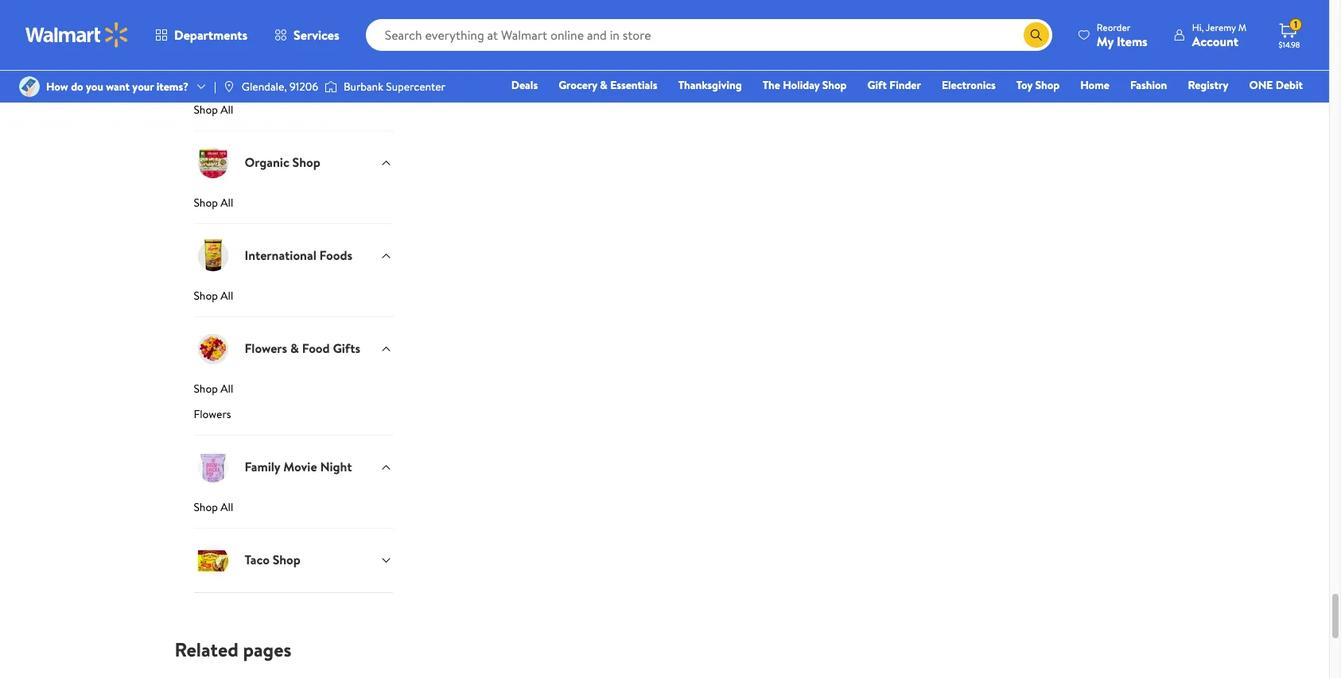 Task type: vqa. For each thing, say whether or not it's contained in the screenshot.
Grocery
yes



Task type: locate. For each thing, give the bounding box(es) containing it.
gift
[[868, 77, 887, 93]]

m
[[1239, 20, 1247, 34]]

4 all from the top
[[221, 381, 233, 397]]

shop inside the holiday shop link
[[823, 77, 847, 93]]

items?
[[157, 79, 189, 95]]

flowers & food gifts button
[[194, 316, 393, 381]]

glendale,
[[242, 79, 287, 95]]

0 horizontal spatial flowers
[[194, 406, 231, 422]]

burbank
[[344, 79, 384, 95]]

shop inside toy shop "link"
[[1036, 77, 1060, 93]]

shop all link up the international foods
[[194, 195, 393, 223]]

toy shop link
[[1010, 76, 1067, 94]]

 image
[[19, 76, 40, 97]]

5 shop all from the top
[[194, 499, 233, 515]]

how
[[46, 79, 68, 95]]

 image right 91206
[[325, 79, 337, 95]]

grocery & essentials
[[559, 77, 658, 93]]

2 all from the top
[[221, 195, 233, 210]]

4 shop all link from the top
[[194, 381, 393, 403]]

2 horizontal spatial &
[[600, 77, 608, 93]]

1 $14.98
[[1279, 18, 1301, 50]]

3 all from the top
[[221, 288, 233, 304]]

gifts
[[333, 340, 360, 358]]

2 shop all link from the top
[[194, 195, 393, 223]]

1 horizontal spatial  image
[[325, 79, 337, 95]]

new
[[245, 61, 270, 78]]

registry link
[[1181, 76, 1236, 94]]

foods
[[320, 247, 353, 264]]

1 shop all link from the top
[[194, 101, 393, 130]]

grocery & essentials link
[[552, 76, 665, 94]]

4 shop all from the top
[[194, 381, 233, 397]]

electronics link
[[935, 76, 1003, 94]]

& right grocery
[[600, 77, 608, 93]]

you
[[86, 79, 103, 95]]

fashion
[[1131, 77, 1168, 93]]

shop all link for &
[[194, 101, 393, 130]]

shop
[[823, 77, 847, 93], [1036, 77, 1060, 93], [194, 101, 218, 117], [293, 154, 320, 171], [194, 195, 218, 210], [194, 288, 218, 304], [194, 381, 218, 397], [194, 499, 218, 515], [273, 552, 301, 569]]

shop all link up flowers link
[[194, 381, 393, 403]]

shop all link down 91206
[[194, 101, 393, 130]]

3 shop all from the top
[[194, 288, 233, 304]]

home
[[1081, 77, 1110, 93]]

 image right '|'
[[223, 80, 235, 93]]

account
[[1193, 32, 1239, 50]]

shop all for organic shop
[[194, 195, 233, 210]]

thanksgiving link
[[671, 76, 749, 94]]

0 vertical spatial flowers
[[245, 340, 287, 358]]

shop all link
[[194, 101, 393, 130], [194, 195, 393, 223], [194, 288, 393, 316], [194, 381, 393, 403], [194, 499, 393, 528]]

shop all link for movie
[[194, 499, 393, 528]]

1 horizontal spatial &
[[290, 340, 299, 358]]

departments button
[[142, 16, 261, 54]]

my
[[1097, 32, 1114, 50]]

1 shop all from the top
[[194, 101, 233, 117]]

& left food
[[290, 340, 299, 358]]

1 horizontal spatial flowers
[[245, 340, 287, 358]]

your
[[132, 79, 154, 95]]

0 horizontal spatial &
[[273, 61, 281, 78]]

all for international
[[221, 288, 233, 304]]

shop all link for shop
[[194, 195, 393, 223]]

organic
[[245, 154, 289, 171]]

movie
[[284, 459, 317, 476]]

flowers link
[[194, 406, 393, 435]]

the
[[763, 77, 781, 93]]

new & trending button
[[194, 37, 393, 101]]

5 shop all link from the top
[[194, 499, 393, 528]]

91206
[[290, 79, 318, 95]]

shop inside "taco shop" dropdown button
[[273, 552, 301, 569]]

items
[[1117, 32, 1148, 50]]

taco shop button
[[194, 528, 393, 592]]

0 horizontal spatial  image
[[223, 80, 235, 93]]

food
[[302, 340, 330, 358]]

3 shop all link from the top
[[194, 288, 393, 316]]

&
[[273, 61, 281, 78], [600, 77, 608, 93], [290, 340, 299, 358]]

Search search field
[[366, 19, 1053, 51]]

1 vertical spatial flowers
[[194, 406, 231, 422]]

all for family
[[221, 499, 233, 515]]

& up the glendale, 91206
[[273, 61, 281, 78]]

gift finder
[[868, 77, 921, 93]]

burbank supercenter
[[344, 79, 446, 95]]

flowers
[[245, 340, 287, 358], [194, 406, 231, 422]]

reorder my items
[[1097, 20, 1148, 50]]

international foods
[[245, 247, 353, 264]]

5 all from the top
[[221, 499, 233, 515]]

fashion link
[[1124, 76, 1175, 94]]

shop all
[[194, 101, 233, 117], [194, 195, 233, 210], [194, 288, 233, 304], [194, 381, 233, 397], [194, 499, 233, 515]]

trending
[[284, 61, 333, 78]]

shop all link down "family movie night" on the left
[[194, 499, 393, 528]]

|
[[214, 79, 216, 95]]

2 shop all from the top
[[194, 195, 233, 210]]

do
[[71, 79, 83, 95]]

how do you want your items?
[[46, 79, 189, 95]]

1 all from the top
[[221, 101, 233, 117]]

toy
[[1017, 77, 1033, 93]]

all
[[221, 101, 233, 117], [221, 195, 233, 210], [221, 288, 233, 304], [221, 381, 233, 397], [221, 499, 233, 515]]

shop all link down the international foods
[[194, 288, 393, 316]]

walmart image
[[25, 22, 129, 48]]

want
[[106, 79, 130, 95]]

& for essentials
[[600, 77, 608, 93]]

electronics
[[942, 77, 996, 93]]

 image for burbank supercenter
[[325, 79, 337, 95]]

flowers inside dropdown button
[[245, 340, 287, 358]]

 image
[[325, 79, 337, 95], [223, 80, 235, 93]]

 image for glendale, 91206
[[223, 80, 235, 93]]



Task type: describe. For each thing, give the bounding box(es) containing it.
flowers for flowers link
[[194, 406, 231, 422]]

family
[[245, 459, 280, 476]]

pages
[[243, 636, 292, 663]]

debit
[[1276, 77, 1303, 93]]

departments
[[174, 26, 248, 44]]

hi, jeremy m account
[[1193, 20, 1247, 50]]

& for food
[[290, 340, 299, 358]]

family movie night button
[[194, 435, 393, 499]]

holiday
[[783, 77, 820, 93]]

thanksgiving
[[679, 77, 742, 93]]

registry
[[1188, 77, 1229, 93]]

walmart+ link
[[1249, 99, 1311, 116]]

toy shop
[[1017, 77, 1060, 93]]

organic shop button
[[194, 130, 393, 195]]

search icon image
[[1030, 29, 1043, 41]]

new & trending
[[245, 61, 333, 78]]

services button
[[261, 16, 353, 54]]

essentials
[[610, 77, 658, 93]]

taco
[[245, 552, 270, 569]]

the holiday shop
[[763, 77, 847, 93]]

shop all for international foods
[[194, 288, 233, 304]]

glendale, 91206
[[242, 79, 318, 95]]

finder
[[890, 77, 921, 93]]

related pages
[[175, 636, 292, 663]]

supercenter
[[386, 79, 446, 95]]

the holiday shop link
[[756, 76, 854, 94]]

night
[[320, 459, 352, 476]]

gift finder link
[[861, 76, 929, 94]]

shop inside organic shop dropdown button
[[293, 154, 320, 171]]

flowers for flowers & food gifts
[[245, 340, 287, 358]]

one debit link
[[1243, 76, 1311, 94]]

walmart+
[[1256, 99, 1303, 115]]

international foods button
[[194, 223, 393, 288]]

one
[[1250, 77, 1274, 93]]

related
[[175, 636, 239, 663]]

reorder
[[1097, 20, 1131, 34]]

home link
[[1074, 76, 1117, 94]]

shop all for new & trending
[[194, 101, 233, 117]]

deals
[[511, 77, 538, 93]]

one debit walmart+
[[1250, 77, 1303, 115]]

organic shop
[[245, 154, 320, 171]]

flowers & food gifts
[[245, 340, 360, 358]]

deals link
[[504, 76, 545, 94]]

taco shop
[[245, 552, 301, 569]]

hi,
[[1193, 20, 1204, 34]]

jeremy
[[1206, 20, 1236, 34]]

services
[[294, 26, 340, 44]]

& for trending
[[273, 61, 281, 78]]

family movie night
[[245, 459, 352, 476]]

1
[[1295, 18, 1298, 31]]

$14.98
[[1279, 39, 1301, 50]]

shop all link for foods
[[194, 288, 393, 316]]

Walmart Site-Wide search field
[[366, 19, 1053, 51]]

grocery
[[559, 77, 598, 93]]

all for new
[[221, 101, 233, 117]]

international
[[245, 247, 317, 264]]

all for organic
[[221, 195, 233, 210]]

shop all for family movie night
[[194, 499, 233, 515]]



